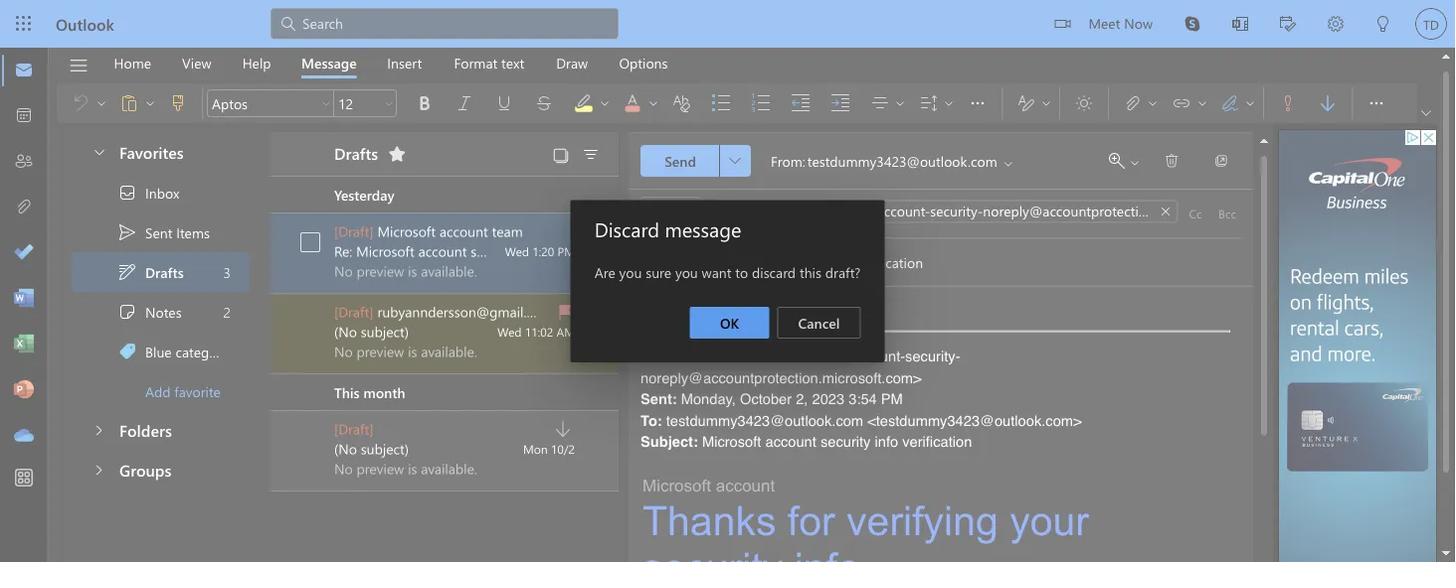 Task type: describe. For each thing, give the bounding box(es) containing it.
meet now
[[1088, 13, 1153, 32]]

 tree item
[[72, 253, 250, 292]]

 button
[[547, 140, 575, 168]]

info inside message list list box
[[522, 242, 545, 261]]


[[117, 183, 137, 203]]

 inside the  
[[1129, 157, 1141, 169]]

ok
[[720, 314, 739, 332]]

insert button
[[372, 48, 437, 79]]

team for microsoft account team <account-security-noreply@accountprotection.microsoft.com>
[[833, 201, 864, 220]]

sent
[[145, 224, 172, 242]]

[draft] microsoft account team
[[334, 222, 523, 241]]

draw
[[556, 54, 588, 72]]

home button
[[99, 48, 166, 79]]

discard message heading
[[571, 200, 884, 262]]

microsoft up re: microsoft account security info verification
[[377, 222, 436, 241]]

2023
[[812, 391, 845, 408]]

team inside message list list box
[[492, 222, 523, 241]]

more apps image
[[14, 469, 34, 489]]

drafts 
[[334, 142, 407, 164]]

meet
[[1088, 13, 1120, 32]]

draft?
[[825, 263, 861, 282]]

calendar image
[[14, 106, 34, 126]]

powerpoint image
[[14, 381, 34, 401]]

are
[[594, 263, 615, 282]]

add
[[145, 383, 171, 401]]

subject) for 
[[361, 440, 409, 458]]

 tree item
[[72, 213, 250, 253]]

[draft] for microsoft account team
[[334, 222, 374, 241]]

cc
[[1189, 206, 1202, 222]]

message list list box
[[271, 177, 619, 563]]


[[553, 420, 573, 440]]

 button
[[524, 88, 564, 119]]

format
[[454, 54, 498, 72]]

no for 
[[334, 343, 353, 361]]

mon 10/2
[[523, 442, 575, 457]]

2 horizontal spatial  button
[[381, 90, 397, 117]]

basic text group
[[207, 84, 998, 123]]

team for microsoft account team <account-security- noreply@accountprotection.microsoft.com> sent: monday, october 2, 2023 3:54 pm to: testdummy3423@outlook.com <testdummy3423@outlook.com> subject: microsoft account security info verification
[[804, 348, 837, 365]]

discard
[[594, 216, 659, 242]]

want
[[702, 263, 731, 282]]

inbox
[[145, 184, 179, 202]]

microsoft inside microsoft account thanks for verifying your security info
[[642, 477, 711, 496]]


[[117, 342, 137, 362]]

decrease indent image
[[791, 93, 830, 113]]

microsoft account team <account-security-noreply@accountprotection.microsoft.com>
[[718, 201, 1254, 220]]

account inside microsoft account thanks for verifying your security info
[[716, 477, 775, 496]]

 button
[[1152, 145, 1191, 177]]


[[671, 93, 691, 113]]

message
[[665, 216, 741, 242]]

favorites
[[119, 141, 184, 162]]

format text
[[454, 54, 524, 72]]

no preview is available. for 
[[334, 343, 477, 361]]

cc button
[[1180, 198, 1211, 230]]

wed for 
[[497, 324, 522, 340]]

subject) for 
[[361, 323, 409, 341]]


[[1109, 153, 1125, 169]]

security- for microsoft account team <account-security-noreply@accountprotection.microsoft.com>
[[930, 201, 983, 220]]

numbering image
[[751, 93, 791, 113]]

 inside from: testdummy3423@outlook.com 
[[1002, 158, 1014, 170]]

to
[[735, 263, 748, 282]]

cancel
[[798, 314, 840, 332]]

mail image
[[14, 61, 34, 81]]


[[455, 93, 474, 113]]

testdummy3423@outlook.com inside microsoft account team <account-security- noreply@accountprotection.microsoft.com> sent: monday, october 2, 2023 3:54 pm to: testdummy3423@outlook.com <testdummy3423@outlook.com> subject: microsoft account security info verification
[[666, 412, 863, 430]]

outlook
[[56, 13, 114, 34]]

are you sure you want to discard this draft?
[[594, 263, 861, 282]]

3 is from the top
[[408, 460, 417, 478]]

bcc button
[[1211, 198, 1243, 230]]

[draft] for 
[[334, 303, 374, 321]]

<account- for microsoft account team <account-security-noreply@accountprotection.microsoft.com>
[[867, 201, 930, 220]]

insert
[[387, 54, 422, 72]]

options button
[[604, 48, 683, 79]]


[[1278, 93, 1298, 113]]

 sent items
[[117, 223, 210, 243]]


[[581, 145, 601, 165]]

Message body, press Alt+F10 to exit text field
[[640, 303, 1241, 563]]

1 you from the left
[[619, 263, 642, 282]]

 button
[[381, 138, 413, 170]]


[[117, 302, 137, 322]]

is for 
[[408, 343, 417, 361]]

october
[[740, 391, 792, 408]]

(no subject) for 
[[334, 323, 409, 341]]

bcc
[[1218, 206, 1236, 222]]

2 you from the left
[[675, 263, 698, 282]]

help button
[[227, 48, 286, 79]]

ok button
[[690, 307, 769, 339]]

excel image
[[14, 335, 34, 355]]

To text field
[[711, 200, 1254, 227]]

 button for basic text group
[[318, 90, 334, 117]]

 button
[[1064, 88, 1104, 119]]

verification inside message list list box
[[549, 242, 617, 261]]

monday,
[[681, 391, 736, 408]]

left-rail-appbar navigation
[[4, 48, 44, 459]]


[[556, 302, 576, 322]]

[draft] rubyanndersson@gmail.com 
[[334, 302, 576, 322]]

rubyanndersson@gmail.com
[[377, 303, 553, 321]]

 button
[[158, 88, 198, 119]]

3 [draft] from the top
[[334, 420, 374, 439]]

tab list inside thanks for verifying your security info application
[[98, 48, 683, 79]]

onedrive image
[[14, 427, 34, 447]]


[[68, 55, 89, 76]]


[[494, 93, 514, 113]]

0 vertical spatial testdummy3423@outlook.com
[[807, 152, 997, 170]]

wed 11:02 am
[[497, 324, 575, 340]]

microsoft inside button
[[718, 201, 776, 220]]

(no for 
[[334, 323, 357, 341]]

this
[[800, 263, 821, 282]]

security inside microsoft account team <account-security- noreply@accountprotection.microsoft.com> sent: monday, october 2, 2023 3:54 pm to: testdummy3423@outlook.com <testdummy3423@outlook.com> subject: microsoft account security info verification
[[820, 434, 871, 451]]


[[1318, 93, 1338, 113]]

to do image
[[14, 244, 34, 264]]

format text button
[[439, 48, 539, 79]]

 for the  button in favorites tree item
[[91, 144, 107, 160]]


[[1074, 93, 1094, 113]]

account down [draft] microsoft account team
[[418, 242, 467, 261]]

re: microsoft account security info verification
[[334, 242, 617, 261]]

for
[[788, 499, 835, 544]]

 button
[[575, 140, 607, 168]]

3:54
[[849, 391, 877, 408]]

bullets image
[[711, 93, 751, 113]]

account up re: microsoft account security info verification
[[439, 222, 488, 241]]

 tree item
[[72, 332, 250, 372]]

outlook link
[[56, 0, 114, 48]]

 button
[[405, 88, 445, 119]]

Add a subject text field
[[629, 247, 1223, 278]]



Task type: locate. For each thing, give the bounding box(es) containing it.
1 vertical spatial testdummy3423@outlook.com
[[666, 412, 863, 430]]

1 vertical spatial info
[[875, 434, 898, 451]]

tags group
[[1268, 84, 1348, 119]]

now
[[1124, 13, 1153, 32]]


[[552, 147, 570, 165]]

<account- inside button
[[867, 201, 930, 220]]

message button
[[286, 48, 372, 79]]

testdummy3423@outlook.com down the increase indent "image"
[[807, 152, 997, 170]]

1 horizontal spatial pm
[[881, 391, 903, 408]]

2 vertical spatial info
[[794, 546, 860, 563]]

add favorite tree item
[[72, 372, 250, 412]]

2 preview from the top
[[357, 343, 404, 361]]

account inside button
[[780, 201, 829, 220]]

 tree item
[[72, 173, 250, 213]]

 button
[[445, 88, 484, 119]]

1 vertical spatial subject)
[[361, 440, 409, 458]]

 button for favorites tree item
[[82, 133, 115, 170]]

0 vertical spatial no
[[334, 262, 353, 280]]

0 vertical spatial from:
[[771, 152, 805, 170]]

2 vertical spatial security
[[642, 546, 783, 563]]

1 vertical spatial no preview is available.
[[334, 343, 477, 361]]

0 horizontal spatial pm
[[557, 244, 575, 260]]

 button left favorites
[[82, 133, 115, 170]]

 button
[[484, 88, 524, 119]]

select a message checkbox for 
[[294, 425, 334, 456]]

2 vertical spatial team
[[804, 348, 837, 365]]

team inside button
[[833, 201, 864, 220]]

1 vertical spatial is
[[408, 343, 417, 361]]

0 vertical spatial [draft]
[[334, 222, 374, 241]]

available. for 
[[421, 343, 477, 361]]

is for account
[[408, 262, 417, 280]]

text
[[501, 54, 524, 72]]

outlook banner
[[0, 0, 1455, 48]]

2 (no from the top
[[334, 440, 357, 458]]

3 no preview is available. from the top
[[334, 460, 477, 478]]

1 no from the top
[[334, 262, 353, 280]]

1:20
[[532, 244, 554, 260]]

0 vertical spatial <account-
[[867, 201, 930, 220]]

2,
[[796, 391, 808, 408]]

pm inside message list list box
[[557, 244, 575, 260]]

[draft]
[[334, 222, 374, 241], [334, 303, 374, 321], [334, 420, 374, 439]]

0 vertical spatial drafts
[[334, 142, 378, 164]]

1 vertical spatial (no subject)
[[334, 440, 409, 458]]

1 horizontal spatial info
[[794, 546, 860, 563]]

drafts inside drafts 
[[334, 142, 378, 164]]

 inbox
[[117, 183, 179, 203]]

 down "message" button at the left of the page
[[320, 97, 332, 109]]

Select a message checkbox
[[294, 227, 334, 259]]

thanks
[[642, 499, 776, 544]]

 right 
[[1129, 157, 1141, 169]]

tab list containing home
[[98, 48, 683, 79]]

1 horizontal spatial noreply@accountprotection.microsoft.com>
[[983, 201, 1254, 220]]

pm inside microsoft account team <account-security- noreply@accountprotection.microsoft.com> sent: monday, october 2, 2023 3:54 pm to: testdummy3423@outlook.com <testdummy3423@outlook.com> subject: microsoft account security info verification
[[881, 391, 903, 408]]

 button left 
[[381, 90, 397, 117]]

2 available. from the top
[[421, 343, 477, 361]]

security- for microsoft account team <account-security- noreply@accountprotection.microsoft.com> sent: monday, october 2, 2023 3:54 pm to: testdummy3423@outlook.com <testdummy3423@outlook.com> subject: microsoft account security info verification
[[905, 348, 960, 365]]

from: for from: testdummy3423@outlook.com 
[[771, 152, 805, 170]]

0 vertical spatial is
[[408, 262, 417, 280]]

1 vertical spatial wed
[[497, 324, 522, 340]]

microsoft down ok 'button'
[[686, 348, 745, 365]]

discard
[[752, 263, 796, 282]]

1 select a message checkbox from the top
[[294, 307, 334, 339]]

Select a message checkbox
[[294, 307, 334, 339], [294, 425, 334, 456]]

drafts inside  drafts
[[145, 263, 184, 282]]

2 vertical spatial preview
[[357, 460, 404, 478]]

2 (no subject) from the top
[[334, 440, 409, 458]]

verification inside microsoft account team <account-security- noreply@accountprotection.microsoft.com> sent: monday, october 2, 2023 3:54 pm to: testdummy3423@outlook.com <testdummy3423@outlook.com> subject: microsoft account security info verification
[[902, 434, 972, 451]]

no
[[334, 262, 353, 280], [334, 343, 353, 361], [334, 460, 353, 478]]

noreply@accountprotection.microsoft.com> inside button
[[983, 201, 1254, 220]]

1 (no subject) from the top
[[334, 323, 409, 341]]

<account- inside microsoft account team <account-security- noreply@accountprotection.microsoft.com> sent: monday, october 2, 2023 3:54 pm to: testdummy3423@outlook.com <testdummy3423@outlook.com> subject: microsoft account security info verification
[[841, 348, 905, 365]]

1 vertical spatial select a message checkbox
[[294, 425, 334, 456]]

1 horizontal spatial from:
[[771, 152, 805, 170]]

0 vertical spatial noreply@accountprotection.microsoft.com>
[[983, 201, 1254, 220]]

team up re: microsoft account security info verification
[[492, 222, 523, 241]]

2 is from the top
[[408, 343, 417, 361]]

noreply@accountprotection.microsoft.com> down 
[[983, 201, 1254, 220]]

increase indent image
[[830, 93, 870, 113]]

preview for 
[[357, 343, 404, 361]]

pm
[[557, 244, 575, 260], [881, 391, 903, 408]]

 inside favorites tree item
[[91, 144, 107, 160]]

favorite
[[174, 383, 221, 401]]

view
[[182, 54, 211, 72]]

testdummy3423@outlook.com
[[807, 152, 997, 170], [666, 412, 863, 430]]

1 [draft] from the top
[[334, 222, 374, 241]]

to:
[[640, 412, 662, 430]]

is
[[408, 262, 417, 280], [408, 343, 417, 361], [408, 460, 417, 478]]

you right the sure
[[675, 263, 698, 282]]

verification down <testdummy3423@outlook.com>
[[902, 434, 972, 451]]


[[1164, 153, 1180, 169]]

account up this
[[780, 201, 829, 220]]

1 vertical spatial [draft]
[[334, 303, 374, 321]]

0 vertical spatial no preview is available.
[[334, 262, 477, 280]]

2 no from the top
[[334, 343, 353, 361]]


[[320, 97, 332, 109], [383, 97, 395, 109], [91, 144, 107, 160], [1129, 157, 1141, 169], [1002, 158, 1014, 170]]

your
[[1010, 499, 1089, 544]]

tab list
[[98, 48, 683, 79]]

from: inside message body, press alt+f10 to exit text field
[[640, 348, 682, 365]]

1 vertical spatial preview
[[357, 343, 404, 361]]

1 is from the top
[[408, 262, 417, 280]]


[[1213, 153, 1229, 169]]

11:02
[[525, 324, 553, 340]]

0 vertical spatial wed
[[505, 244, 529, 260]]

<account- up 3:54
[[841, 348, 905, 365]]

security- inside microsoft account team <account-security- noreply@accountprotection.microsoft.com> sent: monday, october 2, 2023 3:54 pm to: testdummy3423@outlook.com <testdummy3423@outlook.com> subject: microsoft account security info verification
[[905, 348, 960, 365]]

clipboard group
[[61, 84, 198, 123]]

1 vertical spatial pm
[[881, 391, 903, 408]]

2 subject) from the top
[[361, 440, 409, 458]]

no preview is available.
[[334, 262, 477, 280], [334, 343, 477, 361], [334, 460, 477, 478]]

1 horizontal spatial drafts
[[334, 142, 378, 164]]

subject:
[[640, 434, 698, 451]]

 left 
[[383, 97, 395, 109]]

(no for 
[[334, 440, 357, 458]]

verifying
[[846, 499, 998, 544]]

1 (no from the top
[[334, 323, 357, 341]]

0 vertical spatial team
[[833, 201, 864, 220]]

verification up are
[[549, 242, 617, 261]]

1 vertical spatial security
[[820, 434, 871, 451]]

no preview is available. for account
[[334, 262, 477, 280]]

add favorite
[[145, 383, 221, 401]]

noreply@accountprotection.microsoft.com>
[[983, 201, 1254, 220], [640, 369, 922, 387]]

0 vertical spatial info
[[522, 242, 545, 261]]

0 horizontal spatial you
[[619, 263, 642, 282]]

team down cancel button
[[804, 348, 837, 365]]

draw button
[[541, 48, 603, 79]]

discard message document
[[0, 0, 1455, 563]]

noreply@accountprotection.microsoft.com> up october
[[640, 369, 922, 387]]

from: up sent:
[[640, 348, 682, 365]]

1 vertical spatial from:
[[640, 348, 682, 365]]

2 vertical spatial available.
[[421, 460, 477, 478]]

view button
[[167, 48, 226, 79]]


[[387, 144, 407, 164]]

3 no from the top
[[334, 460, 353, 478]]

2 vertical spatial [draft]
[[334, 420, 374, 439]]

security- inside button
[[930, 201, 983, 220]]

options
[[619, 54, 668, 72]]

security down 3:54
[[820, 434, 871, 451]]

0 vertical spatial verification
[[549, 242, 617, 261]]

include group
[[1113, 84, 1259, 123]]

files image
[[14, 198, 34, 218]]

security- up add a subject text field
[[930, 201, 983, 220]]

microsoft account team <account-security- noreply@accountprotection.microsoft.com> sent: monday, october 2, 2023 3:54 pm to: testdummy3423@outlook.com <testdummy3423@outlook.com> subject: microsoft account security info verification
[[640, 348, 1082, 451]]

wed for microsoft account team
[[505, 244, 529, 260]]

0 horizontal spatial from:
[[640, 348, 682, 365]]

microsoft account thanks for verifying your security info
[[642, 477, 1089, 563]]

<account- for microsoft account team <account-security- noreply@accountprotection.microsoft.com> sent: monday, october 2, 2023 3:54 pm to: testdummy3423@outlook.com <testdummy3423@outlook.com> subject: microsoft account security info verification
[[841, 348, 905, 365]]

1 horizontal spatial security
[[642, 546, 783, 563]]


[[1055, 16, 1071, 32]]

1 no preview is available. from the top
[[334, 262, 477, 280]]

security
[[471, 242, 518, 261], [820, 434, 871, 451], [642, 546, 783, 563]]

10/2
[[551, 442, 575, 457]]

2 vertical spatial is
[[408, 460, 417, 478]]

1 vertical spatial security-
[[905, 348, 960, 365]]

0 vertical spatial (no subject)
[[334, 323, 409, 341]]

0 horizontal spatial verification
[[549, 242, 617, 261]]

0 vertical spatial available.
[[421, 262, 477, 280]]

2 horizontal spatial security
[[820, 434, 871, 451]]

available. for account
[[421, 262, 477, 280]]

discard message dialog
[[0, 0, 1455, 563]]

 blue category
[[117, 342, 229, 362]]

1 horizontal spatial you
[[675, 263, 698, 282]]

3 preview from the top
[[357, 460, 404, 478]]

0 vertical spatial subject)
[[361, 323, 409, 341]]

select a message checkbox for 
[[294, 307, 334, 339]]

noreply@accountprotection.microsoft.com> for microsoft account team <account-security-noreply@accountprotection.microsoft.com>
[[983, 201, 1254, 220]]

 button
[[318, 90, 334, 117], [381, 90, 397, 117], [82, 133, 115, 170]]

people image
[[14, 152, 34, 172]]

(no subject) for 
[[334, 440, 409, 458]]

sent:
[[640, 391, 677, 408]]

noreply@accountprotection.microsoft.com> for microsoft account team <account-security- noreply@accountprotection.microsoft.com> sent: monday, october 2, 2023 3:54 pm to: testdummy3423@outlook.com <testdummy3423@outlook.com> subject: microsoft account security info verification
[[640, 369, 922, 387]]


[[117, 263, 137, 282]]

drafts
[[334, 142, 378, 164], [145, 263, 184, 282]]

no for account
[[334, 262, 353, 280]]

1 vertical spatial <account-
[[841, 348, 905, 365]]

wed left the 1:20
[[505, 244, 529, 260]]

1 vertical spatial verification
[[902, 434, 972, 451]]

 button
[[1201, 145, 1241, 177]]


[[117, 223, 137, 243]]

wed left 11:02
[[497, 324, 522, 340]]

1 vertical spatial drafts
[[145, 263, 184, 282]]


[[168, 93, 188, 113]]

favorites tree item
[[72, 133, 250, 173]]

2 horizontal spatial info
[[875, 434, 898, 451]]

account up thanks at the bottom
[[716, 477, 775, 496]]

1 vertical spatial (no
[[334, 440, 357, 458]]

 for the rightmost the  button
[[383, 97, 395, 109]]

subject)
[[361, 323, 409, 341], [361, 440, 409, 458]]

pm right 3:54
[[881, 391, 903, 408]]

security- up <testdummy3423@outlook.com>
[[905, 348, 960, 365]]

microsoft account team <account-security-noreply@accountprotection.microsoft.com> button
[[713, 200, 1254, 223]]

[draft] inside [draft] rubyanndersson@gmail.com 
[[334, 303, 374, 321]]

available.
[[421, 262, 477, 280], [421, 343, 477, 361], [421, 460, 477, 478]]

0 horizontal spatial security
[[471, 242, 518, 261]]

3
[[223, 263, 231, 282]]

items
[[176, 224, 210, 242]]

0 vertical spatial (no
[[334, 323, 357, 341]]

from: down numbering icon
[[771, 152, 805, 170]]

2 vertical spatial no
[[334, 460, 353, 478]]

2 select a message checkbox from the top
[[294, 425, 334, 456]]

(no subject)
[[334, 323, 409, 341], [334, 440, 409, 458]]

1 horizontal spatial  button
[[318, 90, 334, 117]]

preview
[[357, 262, 404, 280], [357, 343, 404, 361], [357, 460, 404, 478]]

<account- down from: testdummy3423@outlook.com 
[[867, 201, 930, 220]]

account down 2,
[[765, 434, 816, 451]]

2
[[223, 303, 231, 321]]

 for the  button for basic text group
[[320, 97, 332, 109]]

team inside microsoft account team <account-security- noreply@accountprotection.microsoft.com> sent: monday, october 2, 2023 3:54 pm to: testdummy3423@outlook.com <testdummy3423@outlook.com> subject: microsoft account security info verification
[[804, 348, 837, 365]]

 notes
[[117, 302, 182, 322]]

<testdummy3423@outlook.com>
[[867, 412, 1082, 430]]

you right are
[[619, 263, 642, 282]]

 tree item
[[72, 292, 250, 332]]

security inside microsoft account thanks for verifying your security info
[[642, 546, 783, 563]]

info inside microsoft account team <account-security- noreply@accountprotection.microsoft.com> sent: monday, october 2, 2023 3:54 pm to: testdummy3423@outlook.com <testdummy3423@outlook.com> subject: microsoft account security info verification
[[875, 434, 898, 451]]

2 no preview is available. from the top
[[334, 343, 477, 361]]

wed
[[505, 244, 529, 260], [497, 324, 522, 340]]

info inside microsoft account thanks for verifying your security info
[[794, 546, 860, 563]]

pm right the 1:20
[[557, 244, 575, 260]]

 button down "message" button at the left of the page
[[318, 90, 334, 117]]

team up 'draft?'
[[833, 201, 864, 220]]

 button
[[1268, 88, 1308, 119]]

microsoft down monday,
[[702, 434, 761, 451]]

0 horizontal spatial noreply@accountprotection.microsoft.com>
[[640, 369, 922, 387]]

 button
[[1308, 88, 1348, 119]]

account up october
[[749, 348, 800, 365]]

0 vertical spatial security-
[[930, 201, 983, 220]]

3 available. from the top
[[421, 460, 477, 478]]

drafts heading
[[308, 132, 413, 176]]

1 vertical spatial available.
[[421, 343, 477, 361]]

0 vertical spatial pm
[[557, 244, 575, 260]]

drafts left ''
[[334, 142, 378, 164]]

0 vertical spatial preview
[[357, 262, 404, 280]]

1 vertical spatial noreply@accountprotection.microsoft.com>
[[640, 369, 922, 387]]

microsoft right re:
[[356, 242, 414, 261]]

1 horizontal spatial verification
[[902, 434, 972, 451]]

message list section
[[271, 127, 619, 563]]

account
[[780, 201, 829, 220], [439, 222, 488, 241], [418, 242, 467, 261], [749, 348, 800, 365], [765, 434, 816, 451], [716, 477, 775, 496]]

word image
[[14, 289, 34, 309]]

microsoft down subject: in the bottom left of the page
[[642, 477, 711, 496]]

from: for from:
[[640, 348, 682, 365]]

sure
[[646, 263, 671, 282]]

0 horizontal spatial info
[[522, 242, 545, 261]]

preview for account
[[357, 262, 404, 280]]

noreply@accountprotection.microsoft.com> inside microsoft account team <account-security- noreply@accountprotection.microsoft.com> sent: monday, october 2, 2023 3:54 pm to: testdummy3423@outlook.com <testdummy3423@outlook.com> subject: microsoft account security info verification
[[640, 369, 922, 387]]

1 preview from the top
[[357, 262, 404, 280]]

0 horizontal spatial drafts
[[145, 263, 184, 282]]

home
[[114, 54, 151, 72]]

mon
[[523, 442, 548, 457]]

1 vertical spatial no
[[334, 343, 353, 361]]

drafts right  at left
[[145, 263, 184, 282]]

testdummy3423@outlook.com down october
[[666, 412, 863, 430]]

 button inside favorites tree item
[[82, 133, 115, 170]]

select a message image
[[300, 233, 320, 253]]

 left favorites
[[91, 144, 107, 160]]

1 available. from the top
[[421, 262, 477, 280]]

2 [draft] from the top
[[334, 303, 374, 321]]

message
[[301, 54, 357, 72]]

cancel button
[[777, 307, 861, 339]]

thanks for verifying your security info application
[[0, 0, 1455, 563]]

re:
[[334, 242, 352, 261]]

favorites tree
[[72, 125, 250, 412]]

security down thanks at the bottom
[[642, 546, 783, 563]]

1 subject) from the top
[[361, 323, 409, 341]]

from: testdummy3423@outlook.com 
[[771, 152, 1014, 170]]

 up microsoft account team <account-security-noreply@accountprotection.microsoft.com>
[[1002, 158, 1014, 170]]

security inside message list list box
[[471, 242, 518, 261]]

0 vertical spatial security
[[471, 242, 518, 261]]

microsoft
[[718, 201, 776, 220], [377, 222, 436, 241], [356, 242, 414, 261], [686, 348, 745, 365], [702, 434, 761, 451], [642, 477, 711, 496]]

0 horizontal spatial  button
[[82, 133, 115, 170]]

2 vertical spatial no preview is available.
[[334, 460, 477, 478]]

microsoft up to
[[718, 201, 776, 220]]

notes
[[145, 303, 182, 321]]

0 vertical spatial select a message checkbox
[[294, 307, 334, 339]]

1 vertical spatial team
[[492, 222, 523, 241]]

security left the 1:20
[[471, 242, 518, 261]]



Task type: vqa. For each thing, say whether or not it's contained in the screenshot.
rightmost in
no



